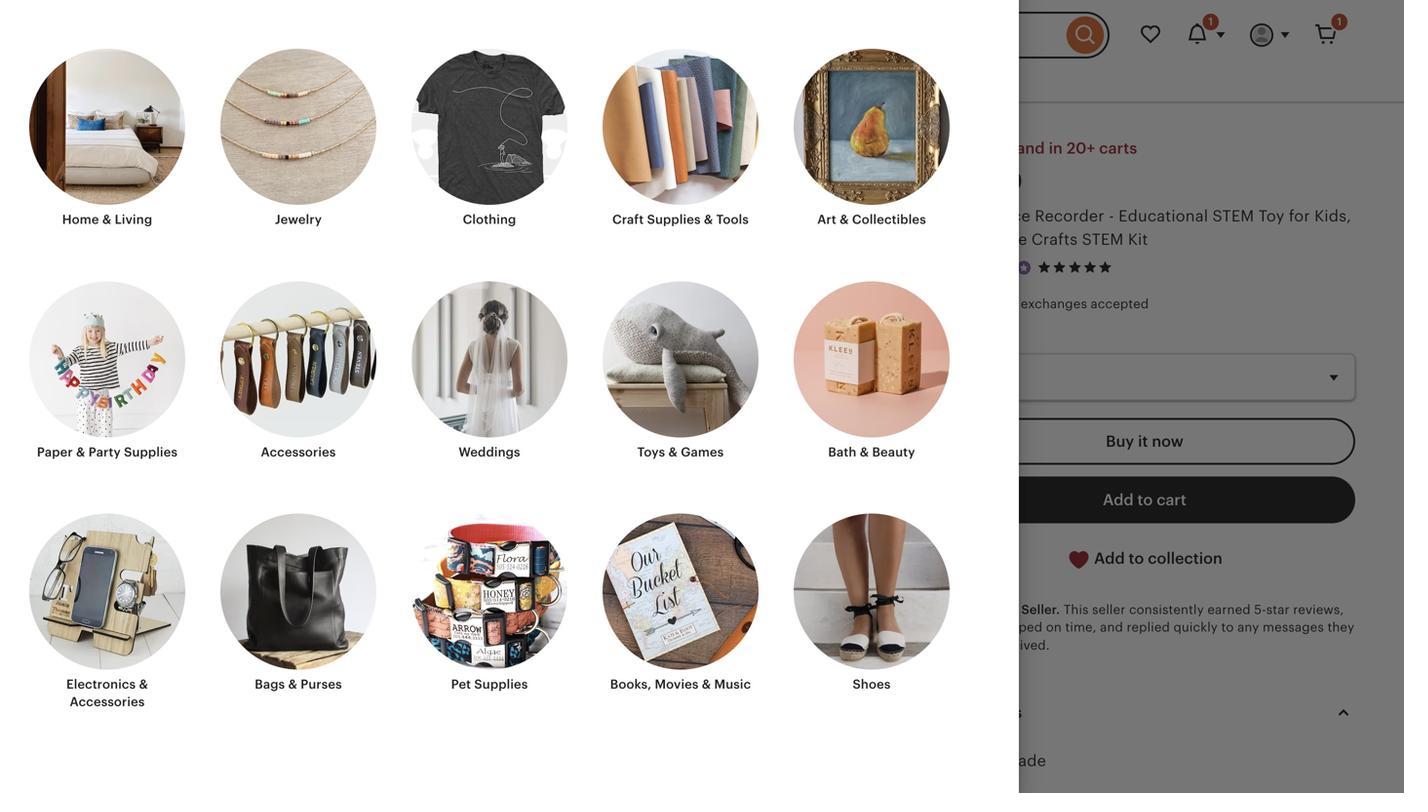 Task type: vqa. For each thing, say whether or not it's contained in the screenshot.
but inside Perfect cat lovers gift! This cute cat planter is a great home for plants or succulents. The succulents and the air plants look kinda like the hair of the cats, so it adds more funs to your desk :) We are proud to say that we invented this product and we were featured in Buzzfeed, shut up and take my money and Etsy. Our cat has also been used by numerous artists for creative collaboration. In the product pictures, we use this super adorable cat planter in its original purpose which is a planter, but you can use it as a pen holder, small organizer, etc... Custom work available. **Plant not included** each one is made to order and hand painted, we were the first to introduce this model and take pride in each order.
no



Task type: describe. For each thing, give the bounding box(es) containing it.
supplies for craft
[[647, 212, 701, 227]]

toys link
[[718, 72, 746, 86]]

time,
[[1066, 620, 1097, 635]]

star seller.
[[993, 602, 1061, 617]]

learning & school
[[764, 72, 877, 86]]

& inside electronics & accessories
[[139, 677, 148, 692]]

diy kit voice recorder educational stem toy for kids fun image 1 image
[[49, 133, 107, 191]]

books, movies & music link
[[603, 514, 759, 693]]

jewelry link
[[220, 49, 377, 229]]

any
[[1238, 620, 1260, 635]]

star
[[1267, 602, 1290, 617]]

diy
[[934, 207, 960, 225]]

craft supplies & tools link
[[603, 49, 759, 229]]

books,
[[610, 677, 652, 692]]

on
[[1046, 620, 1062, 635]]

home & living link
[[29, 49, 185, 229]]

bath & beauty link
[[794, 281, 950, 461]]

star
[[993, 602, 1019, 617]]

educational
[[1119, 207, 1209, 225]]

paper & party supplies link
[[29, 281, 185, 461]]

fun
[[934, 230, 962, 248]]

1 vertical spatial stem
[[1082, 230, 1124, 248]]

living
[[115, 212, 152, 227]]

voice
[[989, 207, 1031, 225]]

recorder
[[1035, 207, 1105, 225]]

paper
[[37, 445, 73, 459]]

this
[[1064, 602, 1089, 617]]

party
[[88, 445, 121, 459]]

1 vertical spatial kit
[[1128, 230, 1149, 248]]

5-
[[1255, 602, 1267, 617]]

purses
[[301, 677, 342, 692]]

music
[[715, 677, 751, 692]]

accessories inside electronics & accessories
[[70, 695, 145, 709]]

electronics
[[66, 677, 136, 692]]

quickly
[[1174, 620, 1218, 635]]

weddings
[[459, 445, 521, 459]]

bath & beauty
[[829, 445, 916, 459]]

jewelry
[[275, 212, 322, 227]]

1 horizontal spatial stem
[[1213, 207, 1255, 225]]

bags
[[255, 677, 285, 692]]

books, movies & music
[[610, 677, 751, 692]]

handmade
[[964, 752, 1047, 770]]

returns
[[958, 296, 1005, 311]]

seller.
[[1022, 602, 1061, 617]]

left
[[988, 140, 1013, 157]]

item details button
[[917, 689, 1373, 736]]

paper & party supplies
[[37, 445, 178, 459]]

pick
[[192, 146, 217, 161]]

homepage
[[527, 72, 595, 86]]

in
[[1049, 140, 1063, 157]]

kids,
[[1315, 207, 1352, 225]]

bags & purses link
[[220, 514, 377, 693]]

only 3 left and in 20+ carts $14.00
[[934, 140, 1138, 196]]

craft
[[613, 212, 644, 227]]

toys inside peek overlay dialog
[[638, 445, 665, 459]]

$14.00
[[934, 166, 1023, 196]]

beauty
[[872, 445, 916, 459]]

clothing
[[463, 212, 516, 227]]

peek overlay dialog
[[0, 0, 1405, 793]]

shoes link
[[794, 514, 950, 693]]

etsy's pick button
[[125, 139, 225, 170]]

20+
[[1067, 140, 1096, 157]]

crafts
[[1032, 230, 1078, 248]]

returns & exchanges accepted
[[958, 296, 1149, 311]]

replied
[[1127, 620, 1170, 635]]

bags & purses
[[255, 677, 342, 692]]

reviews,
[[1294, 602, 1345, 617]]

art
[[818, 212, 837, 227]]

exchanges
[[1021, 296, 1088, 311]]

pet
[[451, 677, 471, 692]]

supplies inside paper & party supplies link
[[124, 445, 178, 459]]

learning
[[764, 72, 819, 86]]

-
[[1109, 207, 1115, 225]]

diy kit voice recorder - educational stem toy for kids, fun science crafts stem kit
[[934, 207, 1352, 248]]



Task type: locate. For each thing, give the bounding box(es) containing it.
diy kit voice recorder educational stem toy for kids fun image 2 image
[[49, 197, 107, 256]]

accessories link
[[220, 281, 377, 461]]

pet supplies
[[451, 677, 528, 692]]

bath
[[829, 445, 857, 459]]

supplies right craft
[[647, 212, 701, 227]]

quantity
[[934, 332, 988, 346]]

clothing link
[[412, 49, 568, 229]]

collectibles
[[852, 212, 926, 227]]

2 vertical spatial supplies
[[474, 677, 528, 692]]

shipped
[[993, 620, 1043, 635]]

messages
[[1263, 620, 1325, 635]]

1 horizontal spatial kit
[[1128, 230, 1149, 248]]

0 horizontal spatial accessories
[[70, 695, 145, 709]]

banner
[[20, 0, 1385, 70]]

seller
[[1093, 602, 1126, 617]]

1 vertical spatial games
[[681, 445, 724, 459]]

kit right the diy
[[964, 207, 984, 225]]

menu bar
[[55, 70, 1350, 104]]

supplies right party
[[124, 445, 178, 459]]

craft supplies & tools
[[613, 212, 749, 227]]

toys & games inside menu bar
[[613, 72, 700, 86]]

item details
[[934, 704, 1022, 721]]

0 horizontal spatial and
[[1017, 140, 1045, 157]]

and
[[1017, 140, 1045, 157], [1100, 620, 1124, 635]]

0 vertical spatial stem
[[1213, 207, 1255, 225]]

1 horizontal spatial accessories
[[261, 445, 336, 459]]

kit
[[964, 207, 984, 225], [1128, 230, 1149, 248]]

for
[[1289, 207, 1311, 225]]

accessories
[[261, 445, 336, 459], [70, 695, 145, 709]]

homepage link
[[527, 72, 595, 86]]

1 vertical spatial toys & games
[[638, 445, 724, 459]]

home
[[62, 212, 99, 227]]

shoes
[[853, 677, 891, 692]]

diy kit voice recorder educational stem toy for kids fun image 3 image
[[51, 264, 105, 318]]

kit down the educational
[[1128, 230, 1149, 248]]

and down seller
[[1100, 620, 1124, 635]]

movies
[[655, 677, 699, 692]]

tools
[[717, 212, 749, 227]]

supplies inside craft supplies & tools link
[[647, 212, 701, 227]]

school
[[834, 72, 877, 86]]

toys
[[613, 72, 641, 86], [718, 72, 746, 86], [638, 445, 665, 459]]

received.
[[993, 638, 1050, 652]]

earned
[[1208, 602, 1251, 617]]

only
[[934, 140, 970, 157]]

supplies for pet
[[474, 677, 528, 692]]

supplies right the pet at the left
[[474, 677, 528, 692]]

and left in
[[1017, 140, 1045, 157]]

0 vertical spatial and
[[1017, 140, 1045, 157]]

stem down the -
[[1082, 230, 1124, 248]]

toys & games
[[613, 72, 700, 86], [638, 445, 724, 459]]

toy
[[1259, 207, 1285, 225]]

1 vertical spatial accessories
[[70, 695, 145, 709]]

science
[[967, 230, 1028, 248]]

0 horizontal spatial kit
[[964, 207, 984, 225]]

pet supplies link
[[412, 514, 568, 693]]

and inside only 3 left and in 20+ carts $14.00
[[1017, 140, 1045, 157]]

to
[[1222, 620, 1235, 635]]

electronics & accessories
[[66, 677, 148, 709]]

games inside menu bar
[[657, 72, 700, 86]]

None search field
[[255, 12, 1110, 59]]

2 horizontal spatial supplies
[[647, 212, 701, 227]]

toys & games inside peek overlay dialog
[[638, 445, 724, 459]]

art & collectibles link
[[794, 49, 950, 229]]

1 vertical spatial and
[[1100, 620, 1124, 635]]

0 vertical spatial accessories
[[261, 445, 336, 459]]

weddings link
[[412, 281, 568, 461]]

supplies inside 'pet supplies' link
[[474, 677, 528, 692]]

star_seller image
[[1015, 259, 1033, 276]]

home & living
[[62, 212, 152, 227]]

1 horizontal spatial and
[[1100, 620, 1124, 635]]

0 vertical spatial kit
[[964, 207, 984, 225]]

games inside peek overlay dialog
[[681, 445, 724, 459]]

0 vertical spatial supplies
[[647, 212, 701, 227]]

0 vertical spatial games
[[657, 72, 700, 86]]

consistently
[[1130, 602, 1204, 617]]

stem left toy
[[1213, 207, 1255, 225]]

etsy's pick
[[154, 146, 217, 161]]

toys & games link
[[613, 72, 700, 86], [603, 281, 759, 461]]

carts
[[1100, 140, 1138, 157]]

0 vertical spatial toys & games link
[[613, 72, 700, 86]]

supplies
[[647, 212, 701, 227], [124, 445, 178, 459], [474, 677, 528, 692]]

0 vertical spatial toys & games
[[613, 72, 700, 86]]

1 vertical spatial supplies
[[124, 445, 178, 459]]

item
[[934, 704, 969, 721]]

&
[[644, 72, 654, 86], [822, 72, 831, 86], [102, 212, 112, 227], [704, 212, 713, 227], [840, 212, 849, 227], [1009, 296, 1018, 311], [76, 445, 85, 459], [669, 445, 678, 459], [860, 445, 869, 459], [139, 677, 148, 692], [288, 677, 298, 692], [702, 677, 711, 692]]

1 horizontal spatial supplies
[[474, 677, 528, 692]]

electronics & accessories link
[[29, 514, 185, 711]]

stem
[[1213, 207, 1255, 225], [1082, 230, 1124, 248]]

learning & school link
[[764, 72, 877, 86]]

1 vertical spatial toys & games link
[[603, 281, 759, 461]]

details
[[972, 704, 1022, 721]]

0 horizontal spatial stem
[[1082, 230, 1124, 248]]

etsy's
[[154, 146, 188, 161]]

menu bar containing homepage
[[55, 70, 1350, 104]]

3
[[974, 140, 984, 157]]

they
[[1328, 620, 1355, 635]]

and inside the this seller consistently earned 5-star reviews, shipped on time, and replied quickly to any messages they received.
[[1100, 620, 1124, 635]]

this seller consistently earned 5-star reviews, shipped on time, and replied quickly to any messages they received.
[[993, 602, 1355, 652]]

0 horizontal spatial supplies
[[124, 445, 178, 459]]



